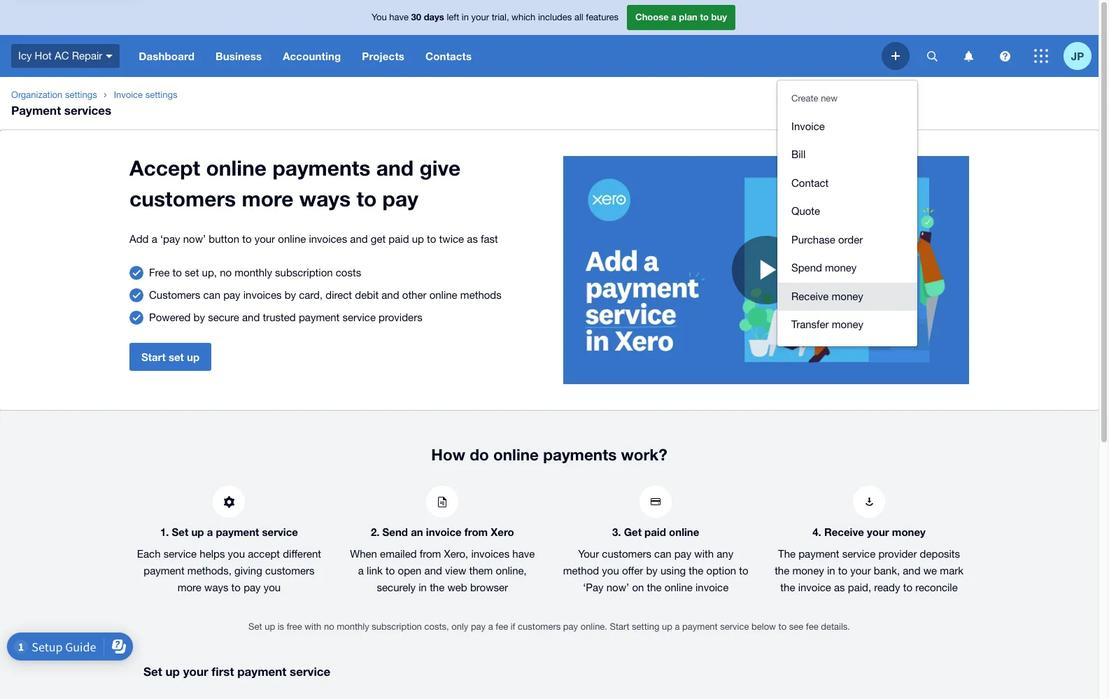 Task type: locate. For each thing, give the bounding box(es) containing it.
with
[[694, 548, 714, 560], [305, 621, 321, 632]]

0 horizontal spatial now'
[[183, 233, 206, 245]]

you down accept
[[264, 582, 281, 593]]

no right free
[[324, 621, 334, 632]]

securely
[[377, 582, 416, 593]]

1 horizontal spatial set
[[185, 267, 199, 279]]

invoice inside 'link'
[[791, 120, 825, 132]]

ways up add a 'pay now' button to your online invoices and get paid up to twice as fast
[[299, 186, 351, 211]]

payment inside each service helps you accept different payment methods, giving customers more ways to pay you
[[144, 565, 185, 577]]

customers inside each service helps you accept different payment methods, giving customers more ways to pay you
[[265, 565, 315, 577]]

to left buy at the top of page
[[700, 11, 709, 23]]

customers
[[129, 186, 236, 211], [602, 548, 651, 560], [265, 565, 315, 577], [518, 621, 561, 632]]

set up your first payment service
[[143, 664, 331, 679]]

from down 2. send an invoice from xero
[[420, 548, 441, 560]]

set
[[172, 526, 188, 538], [248, 621, 262, 632], [143, 664, 162, 679]]

1 horizontal spatial monthly
[[337, 621, 369, 632]]

pay down giving
[[244, 582, 261, 593]]

svg image
[[964, 51, 973, 61], [106, 54, 113, 58]]

1 horizontal spatial now'
[[607, 582, 629, 593]]

1 vertical spatial set
[[169, 351, 184, 363]]

to inside the accept online payments and give customers more ways to pay
[[356, 186, 377, 211]]

1 vertical spatial no
[[324, 621, 334, 632]]

2 horizontal spatial you
[[602, 565, 619, 577]]

set for set up is free with no monthly subscription costs, only pay a fee if customers pay online. start setting up a payment service below to see fee details.
[[248, 621, 262, 632]]

a left link
[[358, 565, 364, 577]]

as inside the payment service provider deposits the money in to your bank, and we mark the invoice as paid, ready to reconcile
[[834, 582, 845, 593]]

spend money
[[791, 262, 857, 274]]

can
[[203, 289, 220, 301], [654, 548, 671, 560]]

have inside "when emailed from xero, invoices have a link to open and view them online, securely in the web browser"
[[512, 548, 535, 560]]

1 vertical spatial invoice
[[791, 120, 825, 132]]

have inside you have 30 days left in your trial, which includes all features
[[389, 12, 409, 23]]

0 vertical spatial by
[[285, 289, 296, 301]]

your inside the payment service provider deposits the money in to your bank, and we mark the invoice as paid, ready to reconcile
[[850, 565, 871, 577]]

1 vertical spatial can
[[654, 548, 671, 560]]

1 horizontal spatial paid
[[645, 526, 666, 538]]

create
[[791, 93, 818, 104]]

0 horizontal spatial svg image
[[106, 54, 113, 58]]

and left the give
[[376, 155, 414, 181]]

invoices down free to set up, no monthly subscription costs
[[243, 289, 282, 301]]

set right 1.
[[172, 526, 188, 538]]

and right secure
[[242, 311, 260, 323]]

video player region
[[563, 156, 969, 384]]

payment
[[11, 103, 61, 118]]

2 horizontal spatial invoice
[[798, 582, 831, 593]]

1 vertical spatial start
[[610, 621, 629, 632]]

when emailed from xero, invoices have a link to open and view them online, securely in the web browser
[[350, 548, 535, 593]]

xero,
[[444, 548, 468, 560]]

and left view
[[424, 565, 442, 577]]

transfer
[[791, 318, 829, 330]]

money for receive money
[[832, 290, 863, 302]]

money down spend money link on the top right
[[832, 290, 863, 302]]

with right free
[[305, 621, 321, 632]]

0 horizontal spatial ways
[[204, 582, 228, 593]]

a right add
[[152, 233, 157, 245]]

the payment service provider deposits the money in to your bank, and we mark the invoice as paid, ready to reconcile
[[775, 548, 964, 593]]

a
[[671, 11, 677, 23], [152, 233, 157, 245], [207, 526, 213, 538], [358, 565, 364, 577], [488, 621, 493, 632], [675, 621, 680, 632]]

0 horizontal spatial settings
[[65, 90, 97, 100]]

customers inside 'your customers can pay with any method you offer by using the option to 'pay now' on the online invoice'
[[602, 548, 651, 560]]

add
[[129, 233, 149, 245]]

2. send an invoice from xero
[[371, 526, 514, 538]]

1 vertical spatial set
[[248, 621, 262, 632]]

1 horizontal spatial with
[[694, 548, 714, 560]]

a inside "when emailed from xero, invoices have a link to open and view them online, securely in the web browser"
[[358, 565, 364, 577]]

1 vertical spatial ways
[[204, 582, 228, 593]]

1 horizontal spatial payments
[[543, 445, 617, 464]]

1 vertical spatial now'
[[607, 582, 629, 593]]

invoices
[[309, 233, 347, 245], [243, 289, 282, 301], [471, 548, 510, 560]]

work?
[[621, 445, 667, 464]]

0 horizontal spatial invoice
[[426, 526, 462, 538]]

by left secure
[[194, 311, 205, 323]]

payment right setting
[[682, 621, 718, 632]]

2 settings from the left
[[145, 90, 177, 100]]

settings up services
[[65, 90, 97, 100]]

payment down each
[[144, 565, 185, 577]]

service
[[343, 311, 376, 323], [262, 526, 298, 538], [163, 548, 197, 560], [842, 548, 876, 560], [720, 621, 749, 632], [290, 664, 331, 679]]

0 horizontal spatial from
[[420, 548, 441, 560]]

pay up using
[[674, 548, 692, 560]]

more up add a 'pay now' button to your online invoices and get paid up to twice as fast
[[242, 186, 293, 211]]

2 horizontal spatial invoices
[[471, 548, 510, 560]]

the inside "when emailed from xero, invoices have a link to open and view them online, securely in the web browser"
[[430, 582, 445, 593]]

list box inside banner
[[777, 80, 917, 346]]

invoice down dashboard
[[114, 90, 143, 100]]

0 vertical spatial as
[[467, 233, 478, 245]]

customers down the different on the left of the page
[[265, 565, 315, 577]]

quote link
[[777, 197, 917, 226]]

1 horizontal spatial in
[[462, 12, 469, 23]]

0 vertical spatial set
[[172, 526, 188, 538]]

powered
[[149, 311, 191, 323]]

projects button
[[352, 35, 415, 77]]

navigation
[[128, 35, 882, 77]]

more inside the accept online payments and give customers more ways to pay
[[242, 186, 293, 211]]

below
[[752, 621, 776, 632]]

from
[[465, 526, 488, 538], [420, 548, 441, 560]]

your up provider
[[867, 526, 889, 538]]

money down receive money link
[[832, 318, 864, 330]]

0 horizontal spatial start
[[141, 351, 166, 363]]

transfer money link
[[777, 311, 917, 339]]

invoices up costs
[[309, 233, 347, 245]]

0 horizontal spatial set
[[169, 351, 184, 363]]

with for free
[[305, 621, 321, 632]]

0 vertical spatial no
[[220, 267, 232, 279]]

money inside option
[[832, 290, 863, 302]]

no right up,
[[220, 267, 232, 279]]

list box containing invoice
[[777, 80, 917, 346]]

paid
[[389, 233, 409, 245], [645, 526, 666, 538]]

to inside 'your customers can pay with any method you offer by using the option to 'pay now' on the online invoice'
[[739, 565, 748, 577]]

more inside each service helps you accept different payment methods, giving customers more ways to pay you
[[178, 582, 201, 593]]

0 vertical spatial have
[[389, 12, 409, 23]]

left
[[447, 12, 459, 23]]

30
[[411, 11, 421, 23]]

0 horizontal spatial invoices
[[243, 289, 282, 301]]

in inside the payment service provider deposits the money in to your bank, and we mark the invoice as paid, ready to reconcile
[[827, 565, 835, 577]]

1 horizontal spatial fee
[[806, 621, 819, 632]]

details.
[[821, 621, 850, 632]]

get
[[371, 233, 386, 245]]

your left "trial,"
[[471, 12, 489, 23]]

1 horizontal spatial invoices
[[309, 233, 347, 245]]

as left "fast"
[[467, 233, 478, 245]]

1 vertical spatial from
[[420, 548, 441, 560]]

organization
[[11, 90, 62, 100]]

0 vertical spatial from
[[465, 526, 488, 538]]

invoice down create
[[791, 120, 825, 132]]

1 horizontal spatial ways
[[299, 186, 351, 211]]

in inside "when emailed from xero, invoices have a link to open and view them online, securely in the web browser"
[[419, 582, 427, 593]]

money up provider
[[892, 526, 926, 538]]

set inside button
[[169, 351, 184, 363]]

receive
[[791, 290, 829, 302], [824, 526, 864, 538]]

list box
[[777, 80, 917, 346]]

0 horizontal spatial you
[[228, 548, 245, 560]]

order
[[838, 233, 863, 245]]

customers inside the accept online payments and give customers more ways to pay
[[129, 186, 236, 211]]

invoices up them at the bottom
[[471, 548, 510, 560]]

invoice for invoice
[[791, 120, 825, 132]]

1 horizontal spatial svg image
[[964, 51, 973, 61]]

the
[[689, 565, 704, 577], [775, 565, 790, 577], [430, 582, 445, 593], [647, 582, 662, 593], [781, 582, 795, 593]]

ways
[[299, 186, 351, 211], [204, 582, 228, 593]]

as left paid,
[[834, 582, 845, 593]]

set left up,
[[185, 267, 199, 279]]

settings down dashboard
[[145, 90, 177, 100]]

have left 30
[[389, 12, 409, 23]]

2 vertical spatial invoices
[[471, 548, 510, 560]]

1 horizontal spatial invoice
[[791, 120, 825, 132]]

you have 30 days left in your trial, which includes all features
[[372, 11, 619, 23]]

first
[[212, 664, 234, 679]]

a left if
[[488, 621, 493, 632]]

from left xero
[[465, 526, 488, 538]]

payment
[[299, 311, 340, 323], [216, 526, 259, 538], [799, 548, 839, 560], [144, 565, 185, 577], [682, 621, 718, 632], [237, 664, 286, 679]]

0 horizontal spatial more
[[178, 582, 201, 593]]

0 horizontal spatial subscription
[[275, 267, 333, 279]]

0 vertical spatial with
[[694, 548, 714, 560]]

in right left
[[462, 12, 469, 23]]

0 vertical spatial invoice
[[114, 90, 143, 100]]

money inside the payment service provider deposits the money in to your bank, and we mark the invoice as paid, ready to reconcile
[[792, 565, 824, 577]]

up left first
[[165, 664, 180, 679]]

now' left on
[[607, 582, 629, 593]]

money for transfer money
[[832, 318, 864, 330]]

1 horizontal spatial settings
[[145, 90, 177, 100]]

jp
[[1071, 49, 1084, 62]]

banner
[[0, 0, 1099, 346]]

now' right 'pay
[[183, 233, 206, 245]]

quote
[[791, 205, 820, 217]]

which
[[512, 12, 536, 23]]

giving
[[234, 565, 262, 577]]

accounting
[[283, 50, 341, 62]]

to inside each service helps you accept different payment methods, giving customers more ways to pay you
[[231, 582, 241, 593]]

methods
[[460, 289, 502, 301]]

invoice inside the payment service provider deposits the money in to your bank, and we mark the invoice as paid, ready to reconcile
[[798, 582, 831, 593]]

0 vertical spatial invoices
[[309, 233, 347, 245]]

0 vertical spatial set
[[185, 267, 199, 279]]

1 vertical spatial monthly
[[337, 621, 369, 632]]

helps
[[200, 548, 225, 560]]

invoice link
[[777, 112, 917, 141]]

1 vertical spatial by
[[194, 311, 205, 323]]

1. set up a payment service
[[160, 526, 298, 538]]

by inside 'your customers can pay with any method you offer by using the option to 'pay now' on the online invoice'
[[646, 565, 658, 577]]

and left we
[[903, 565, 921, 577]]

0 horizontal spatial as
[[467, 233, 478, 245]]

2 horizontal spatial set
[[248, 621, 262, 632]]

1 horizontal spatial by
[[285, 289, 296, 301]]

to left bank,
[[838, 565, 847, 577]]

customers down the accept
[[129, 186, 236, 211]]

svg image
[[1034, 49, 1048, 63], [927, 51, 937, 61], [1000, 51, 1010, 61], [892, 52, 900, 60]]

start right online.
[[610, 621, 629, 632]]

1 settings from the left
[[65, 90, 97, 100]]

0 horizontal spatial have
[[389, 12, 409, 23]]

days
[[424, 11, 444, 23]]

money down purchase order link
[[825, 262, 857, 274]]

to right option
[[739, 565, 748, 577]]

have up online,
[[512, 548, 535, 560]]

payment down 4. on the right
[[799, 548, 839, 560]]

more down methods,
[[178, 582, 201, 593]]

1 horizontal spatial start
[[610, 621, 629, 632]]

set down powered
[[169, 351, 184, 363]]

and inside the accept online payments and give customers more ways to pay
[[376, 155, 414, 181]]

svg image inside the icy hot ac repair popup button
[[106, 54, 113, 58]]

0 vertical spatial payments
[[272, 155, 370, 181]]

set for set up your first payment service
[[143, 664, 162, 679]]

start
[[141, 351, 166, 363], [610, 621, 629, 632]]

1 vertical spatial with
[[305, 621, 321, 632]]

1 vertical spatial more
[[178, 582, 201, 593]]

in down open
[[419, 582, 427, 593]]

0 horizontal spatial in
[[419, 582, 427, 593]]

1 vertical spatial have
[[512, 548, 535, 560]]

set left first
[[143, 664, 162, 679]]

contact
[[791, 177, 829, 189]]

2 vertical spatial set
[[143, 664, 162, 679]]

ac
[[55, 50, 69, 61]]

1 horizontal spatial invoice
[[696, 582, 729, 593]]

to right button
[[242, 233, 252, 245]]

online inside the accept online payments and give customers more ways to pay
[[206, 155, 267, 181]]

0 horizontal spatial invoice
[[114, 90, 143, 100]]

can up using
[[654, 548, 671, 560]]

with inside 'your customers can pay with any method you offer by using the option to 'pay now' on the online invoice'
[[694, 548, 714, 560]]

1 horizontal spatial as
[[834, 582, 845, 593]]

'pay
[[160, 233, 180, 245]]

invoice up xero,
[[426, 526, 462, 538]]

link
[[367, 565, 383, 577]]

2 horizontal spatial in
[[827, 565, 835, 577]]

0 horizontal spatial no
[[220, 267, 232, 279]]

debit
[[355, 289, 379, 301]]

2 vertical spatial by
[[646, 565, 658, 577]]

0 horizontal spatial set
[[143, 664, 162, 679]]

subscription
[[275, 267, 333, 279], [372, 621, 422, 632]]

you up giving
[[228, 548, 245, 560]]

to inside "when emailed from xero, invoices have a link to open and view them online, securely in the web browser"
[[386, 565, 395, 577]]

monthly
[[235, 267, 272, 279], [337, 621, 369, 632]]

up
[[412, 233, 424, 245], [187, 351, 200, 363], [191, 526, 204, 538], [265, 621, 275, 632], [662, 621, 672, 632], [165, 664, 180, 679]]

set left is
[[248, 621, 262, 632]]

up right setting
[[662, 621, 672, 632]]

mark
[[940, 565, 964, 577]]

fee right see
[[806, 621, 819, 632]]

accept online payments and give customers more ways to pay
[[129, 155, 461, 211]]

1 vertical spatial you
[[602, 565, 619, 577]]

more
[[242, 186, 293, 211], [178, 582, 201, 593]]

money down the
[[792, 565, 824, 577]]

fee left if
[[496, 621, 508, 632]]

settings
[[65, 90, 97, 100], [145, 90, 177, 100]]

start down powered
[[141, 351, 166, 363]]

receive money
[[791, 290, 863, 302]]

service left below in the bottom right of the page
[[720, 621, 749, 632]]

invoice up see
[[798, 582, 831, 593]]

1 horizontal spatial more
[[242, 186, 293, 211]]

invoices inside "when emailed from xero, invoices have a link to open and view them online, securely in the web browser"
[[471, 548, 510, 560]]

payment inside the payment service provider deposits the money in to your bank, and we mark the invoice as paid, ready to reconcile
[[799, 548, 839, 560]]

monthly right free
[[337, 621, 369, 632]]

and inside the payment service provider deposits the money in to your bank, and we mark the invoice as paid, ready to reconcile
[[903, 565, 921, 577]]

monthly right up,
[[235, 267, 272, 279]]

money
[[825, 262, 857, 274], [832, 290, 863, 302], [832, 318, 864, 330], [892, 526, 926, 538], [792, 565, 824, 577]]

invoice down option
[[696, 582, 729, 593]]

0 horizontal spatial monthly
[[235, 267, 272, 279]]

1 vertical spatial as
[[834, 582, 845, 593]]

0 horizontal spatial payments
[[272, 155, 370, 181]]

1 vertical spatial subscription
[[372, 621, 422, 632]]

to down giving
[[231, 582, 241, 593]]

to right link
[[386, 565, 395, 577]]

2 vertical spatial you
[[264, 582, 281, 593]]

0 vertical spatial start
[[141, 351, 166, 363]]

receive inside option
[[791, 290, 829, 302]]

customers up offer in the bottom right of the page
[[602, 548, 651, 560]]

service inside the payment service provider deposits the money in to your bank, and we mark the invoice as paid, ready to reconcile
[[842, 548, 876, 560]]

service down 4. receive your money at the right bottom of page
[[842, 548, 876, 560]]

0 vertical spatial receive
[[791, 290, 829, 302]]

ways inside each service helps you accept different payment methods, giving customers more ways to pay you
[[204, 582, 228, 593]]

fee
[[496, 621, 508, 632], [806, 621, 819, 632]]

ways inside the accept online payments and give customers more ways to pay
[[299, 186, 351, 211]]

0 horizontal spatial can
[[203, 289, 220, 301]]

only
[[452, 621, 468, 632]]

how
[[431, 445, 465, 464]]

receive right 4. on the right
[[824, 526, 864, 538]]

you inside 'your customers can pay with any method you offer by using the option to 'pay now' on the online invoice'
[[602, 565, 619, 577]]

0 vertical spatial in
[[462, 12, 469, 23]]

view
[[445, 565, 466, 577]]

in down 4. receive your money at the right bottom of page
[[827, 565, 835, 577]]

to inside banner
[[700, 11, 709, 23]]

2 horizontal spatial by
[[646, 565, 658, 577]]

0 horizontal spatial with
[[305, 621, 321, 632]]

1 horizontal spatial have
[[512, 548, 535, 560]]

0 vertical spatial more
[[242, 186, 293, 211]]

your
[[578, 548, 599, 560]]

can down up,
[[203, 289, 220, 301]]

receive up transfer
[[791, 290, 829, 302]]

other
[[402, 289, 427, 301]]

0 horizontal spatial paid
[[389, 233, 409, 245]]

with left the any
[[694, 548, 714, 560]]

2 vertical spatial in
[[419, 582, 427, 593]]

bill link
[[777, 141, 917, 169]]

you left offer in the bottom right of the page
[[602, 565, 619, 577]]

service down 1.
[[163, 548, 197, 560]]

0 vertical spatial ways
[[299, 186, 351, 211]]



Task type: vqa. For each thing, say whether or not it's contained in the screenshot.
create new
yes



Task type: describe. For each thing, give the bounding box(es) containing it.
customers
[[149, 289, 200, 301]]

money for spend money
[[825, 262, 857, 274]]

jp button
[[1064, 35, 1099, 77]]

pay inside each service helps you accept different payment methods, giving customers more ways to pay you
[[244, 582, 261, 593]]

service down debit
[[343, 311, 376, 323]]

pay left online.
[[563, 621, 578, 632]]

0 vertical spatial paid
[[389, 233, 409, 245]]

a left 'plan'
[[671, 11, 677, 23]]

0 vertical spatial can
[[203, 289, 220, 301]]

providers
[[379, 311, 422, 323]]

costs
[[336, 267, 361, 279]]

1 horizontal spatial subscription
[[372, 621, 422, 632]]

business
[[216, 50, 262, 62]]

customers right if
[[518, 621, 561, 632]]

your inside you have 30 days left in your trial, which includes all features
[[471, 12, 489, 23]]

spend money link
[[777, 254, 917, 282]]

now' inside 'your customers can pay with any method you offer by using the option to 'pay now' on the online invoice'
[[607, 582, 629, 593]]

dashboard
[[139, 50, 195, 62]]

customers can pay invoices by card, direct debit and other online methods
[[149, 289, 502, 301]]

contacts
[[425, 50, 472, 62]]

to right ready
[[903, 582, 913, 593]]

icy
[[18, 50, 32, 61]]

method
[[563, 565, 599, 577]]

get
[[624, 526, 642, 538]]

choose
[[635, 11, 669, 23]]

card,
[[299, 289, 323, 301]]

online.
[[581, 621, 607, 632]]

1 horizontal spatial set
[[172, 526, 188, 538]]

receive money option
[[777, 282, 917, 311]]

settings for invoice settings
[[145, 90, 177, 100]]

settings for organization settings
[[65, 90, 97, 100]]

0 vertical spatial you
[[228, 548, 245, 560]]

up up helps
[[191, 526, 204, 538]]

1 fee from the left
[[496, 621, 508, 632]]

contact link
[[777, 169, 917, 197]]

up inside start set up button
[[187, 351, 200, 363]]

pay right only
[[471, 621, 486, 632]]

organization settings
[[11, 90, 97, 100]]

2.
[[371, 526, 380, 538]]

trusted
[[263, 311, 296, 323]]

up left twice
[[412, 233, 424, 245]]

to right free
[[173, 267, 182, 279]]

0 vertical spatial subscription
[[275, 267, 333, 279]]

spend
[[791, 262, 822, 274]]

and left 'get'
[[350, 233, 368, 245]]

online inside 'your customers can pay with any method you offer by using the option to 'pay now' on the online invoice'
[[665, 582, 693, 593]]

organization settings link
[[6, 88, 103, 102]]

payment down customers can pay invoices by card, direct debit and other online methods
[[299, 311, 340, 323]]

any
[[717, 548, 734, 560]]

you
[[372, 12, 387, 23]]

pay inside 'your customers can pay with any method you offer by using the option to 'pay now' on the online invoice'
[[674, 548, 692, 560]]

accept
[[129, 155, 200, 181]]

add a 'pay now' button to your online invoices and get paid up to twice as fast
[[129, 233, 498, 245]]

0 horizontal spatial by
[[194, 311, 205, 323]]

3. get paid online
[[612, 526, 699, 538]]

a right setting
[[675, 621, 680, 632]]

up left is
[[265, 621, 275, 632]]

all
[[574, 12, 583, 23]]

1 vertical spatial paid
[[645, 526, 666, 538]]

hot
[[35, 50, 52, 61]]

1 vertical spatial receive
[[824, 526, 864, 538]]

do
[[470, 445, 489, 464]]

send
[[383, 526, 408, 538]]

service down free
[[290, 664, 331, 679]]

create new
[[791, 93, 838, 104]]

1 horizontal spatial you
[[264, 582, 281, 593]]

start set up
[[141, 351, 200, 363]]

accounting button
[[272, 35, 352, 77]]

includes
[[538, 12, 572, 23]]

each service helps you accept different payment methods, giving customers more ways to pay you
[[137, 548, 321, 593]]

in inside you have 30 days left in your trial, which includes all features
[[462, 12, 469, 23]]

an
[[411, 526, 423, 538]]

'pay
[[583, 582, 604, 593]]

your up free to set up, no monthly subscription costs
[[254, 233, 275, 245]]

your customers can pay with any method you offer by using the option to 'pay now' on the online invoice
[[563, 548, 748, 593]]

pay inside the accept online payments and give customers more ways to pay
[[383, 186, 418, 211]]

choose a plan to buy
[[635, 11, 727, 23]]

contacts button
[[415, 35, 482, 77]]

payment up helps
[[216, 526, 259, 538]]

pay up secure
[[223, 289, 240, 301]]

to left see
[[779, 621, 787, 632]]

and inside "when emailed from xero, invoices have a link to open and view them online, securely in the web browser"
[[424, 565, 442, 577]]

0 vertical spatial monthly
[[235, 267, 272, 279]]

direct
[[326, 289, 352, 301]]

icy hot ac repair
[[18, 50, 102, 61]]

2 fee from the left
[[806, 621, 819, 632]]

see
[[789, 621, 804, 632]]

online,
[[496, 565, 527, 577]]

the
[[778, 548, 796, 560]]

and right debit
[[382, 289, 399, 301]]

browser
[[470, 582, 508, 593]]

invoice inside 'your customers can pay with any method you offer by using the option to 'pay now' on the online invoice'
[[696, 582, 729, 593]]

deposits
[[920, 548, 960, 560]]

start inside button
[[141, 351, 166, 363]]

service inside each service helps you accept different payment methods, giving customers more ways to pay you
[[163, 548, 197, 560]]

4.
[[813, 526, 821, 538]]

can inside 'your customers can pay with any method you offer by using the option to 'pay now' on the online invoice'
[[654, 548, 671, 560]]

4. receive your money
[[813, 526, 926, 538]]

accept
[[248, 548, 280, 560]]

create new group
[[777, 105, 917, 346]]

navigation containing dashboard
[[128, 35, 882, 77]]

purchase order link
[[777, 226, 917, 254]]

service up accept
[[262, 526, 298, 538]]

costs,
[[424, 621, 449, 632]]

paid,
[[848, 582, 871, 593]]

services
[[64, 103, 111, 118]]

using
[[661, 565, 686, 577]]

invoice settings link
[[108, 88, 183, 102]]

up,
[[202, 267, 217, 279]]

methods,
[[187, 565, 232, 577]]

3.
[[612, 526, 621, 538]]

a up helps
[[207, 526, 213, 538]]

invoice for invoice settings
[[114, 90, 143, 100]]

new
[[821, 93, 838, 104]]

when
[[350, 548, 377, 560]]

1 horizontal spatial from
[[465, 526, 488, 538]]

your left first
[[183, 664, 208, 679]]

payments inside the accept online payments and give customers more ways to pay
[[272, 155, 370, 181]]

features
[[586, 12, 619, 23]]

payment right first
[[237, 664, 286, 679]]

if
[[511, 621, 515, 632]]

banner containing jp
[[0, 0, 1099, 346]]

secure
[[208, 311, 239, 323]]

set up is free with no monthly subscription costs, only pay a fee if customers pay online. start setting up a payment service below to see fee details.
[[248, 621, 850, 632]]

dashboard link
[[128, 35, 205, 77]]

twice
[[439, 233, 464, 245]]

1 vertical spatial invoices
[[243, 289, 282, 301]]

from inside "when emailed from xero, invoices have a link to open and view them online, securely in the web browser"
[[420, 548, 441, 560]]

powered by secure and trusted payment service providers
[[149, 311, 422, 323]]

0 vertical spatial now'
[[183, 233, 206, 245]]

1 vertical spatial payments
[[543, 445, 617, 464]]

with for pay
[[694, 548, 714, 560]]

free
[[287, 621, 302, 632]]

ready
[[874, 582, 900, 593]]

setting
[[632, 621, 659, 632]]

xero
[[491, 526, 514, 538]]

plan
[[679, 11, 698, 23]]

web
[[447, 582, 467, 593]]

purchase order
[[791, 233, 863, 245]]

to left twice
[[427, 233, 436, 245]]



